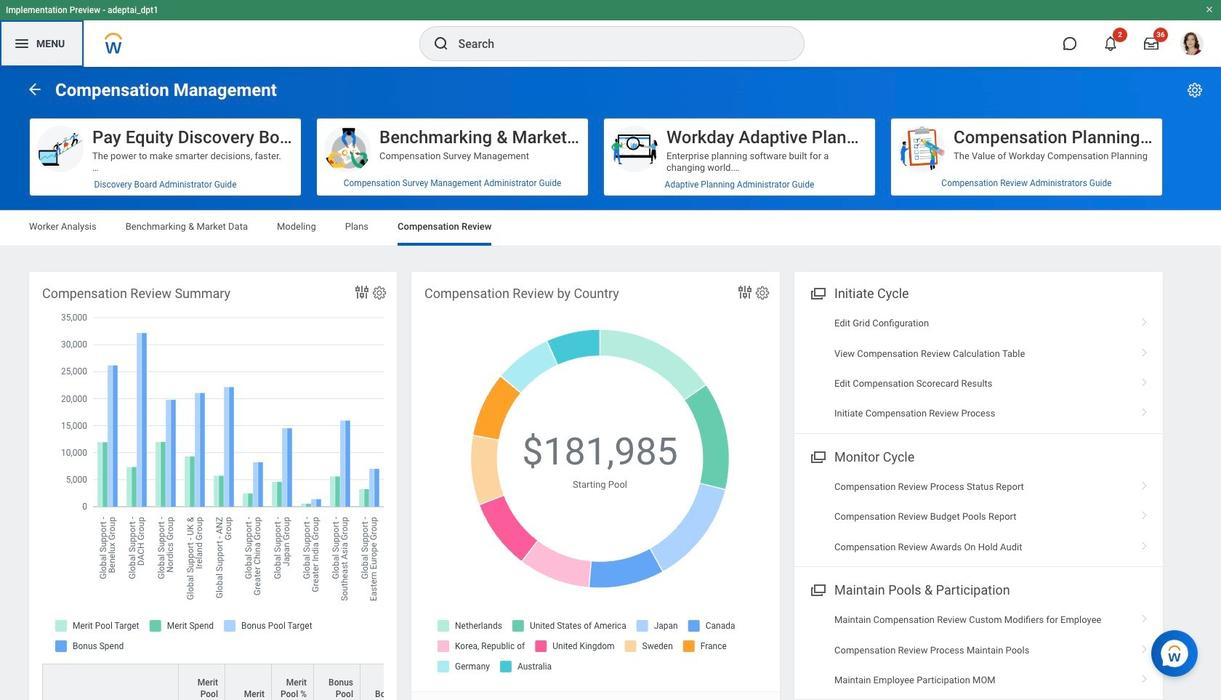 Task type: locate. For each thing, give the bounding box(es) containing it.
3 menu group image from the top
[[808, 580, 827, 599]]

inbox large image
[[1144, 36, 1159, 51]]

1 vertical spatial menu group image
[[808, 446, 827, 466]]

chevron right image
[[1136, 343, 1155, 357], [1136, 373, 1155, 387]]

0 horizontal spatial configure and view chart data image
[[353, 284, 371, 301]]

5 column header from the left
[[314, 664, 361, 700]]

2 menu group image from the top
[[808, 446, 827, 466]]

row inside compensation review summary element
[[42, 664, 449, 700]]

main content
[[0, 67, 1222, 700]]

2 chevron right image from the top
[[1136, 373, 1155, 387]]

2 column header from the left
[[179, 664, 225, 700]]

configure compensation review summary image
[[372, 285, 388, 301]]

1 horizontal spatial configure and view chart data image
[[737, 284, 754, 301]]

menu group image for 2nd list
[[808, 446, 827, 466]]

1 column header from the left
[[42, 664, 179, 700]]

1 menu group image from the top
[[808, 283, 827, 302]]

list
[[795, 308, 1163, 429], [795, 472, 1163, 562], [795, 605, 1163, 695]]

1 vertical spatial list
[[795, 472, 1163, 562]]

justify image
[[13, 35, 31, 52]]

0 vertical spatial chevron right image
[[1136, 343, 1155, 357]]

column header
[[42, 664, 179, 700], [179, 664, 225, 700], [225, 664, 272, 700], [272, 664, 314, 700], [314, 664, 361, 700]]

previous page image
[[26, 80, 44, 98]]

menu group image for 1st list from the bottom
[[808, 580, 827, 599]]

3 column header from the left
[[225, 664, 272, 700]]

1 configure and view chart data image from the left
[[353, 284, 371, 301]]

8 chevron right image from the top
[[1136, 670, 1155, 684]]

menu group image for third list from the bottom of the page
[[808, 283, 827, 302]]

2 chevron right image from the top
[[1136, 403, 1155, 418]]

notifications large image
[[1104, 36, 1118, 51]]

tab list
[[15, 211, 1207, 246]]

chevron right image
[[1136, 313, 1155, 327], [1136, 403, 1155, 418], [1136, 476, 1155, 491], [1136, 506, 1155, 521], [1136, 536, 1155, 551], [1136, 609, 1155, 624], [1136, 640, 1155, 654], [1136, 670, 1155, 684]]

0 vertical spatial menu group image
[[808, 283, 827, 302]]

4 chevron right image from the top
[[1136, 506, 1155, 521]]

Search Workday  search field
[[458, 28, 774, 60]]

3 chevron right image from the top
[[1136, 476, 1155, 491]]

2 configure and view chart data image from the left
[[737, 284, 754, 301]]

6 chevron right image from the top
[[1136, 609, 1155, 624]]

2 vertical spatial list
[[795, 605, 1163, 695]]

configure and view chart data image inside compensation review summary element
[[353, 284, 371, 301]]

row
[[42, 664, 449, 700]]

configure and view chart data image for configure compensation review by country icon
[[737, 284, 754, 301]]

2 vertical spatial menu group image
[[808, 580, 827, 599]]

search image
[[432, 35, 450, 52]]

configure this page image
[[1187, 81, 1204, 99]]

configure and view chart data image left configure compensation review by country icon
[[737, 284, 754, 301]]

configure and view chart data image left configure compensation review summary image at top left
[[353, 284, 371, 301]]

1 list from the top
[[795, 308, 1163, 429]]

configure and view chart data image for configure compensation review summary image at top left
[[353, 284, 371, 301]]

banner
[[0, 0, 1222, 67]]

menu group image
[[808, 283, 827, 302], [808, 446, 827, 466], [808, 580, 827, 599]]

configure and view chart data image
[[353, 284, 371, 301], [737, 284, 754, 301]]

0 vertical spatial list
[[795, 308, 1163, 429]]

1 chevron right image from the top
[[1136, 343, 1155, 357]]

1 chevron right image from the top
[[1136, 313, 1155, 327]]

1 vertical spatial chevron right image
[[1136, 373, 1155, 387]]



Task type: describe. For each thing, give the bounding box(es) containing it.
3 list from the top
[[795, 605, 1163, 695]]

configure compensation review by country image
[[755, 285, 771, 301]]

compensation review summary element
[[29, 272, 449, 700]]

4 column header from the left
[[272, 664, 314, 700]]

2 list from the top
[[795, 472, 1163, 562]]

7 chevron right image from the top
[[1136, 640, 1155, 654]]

5 chevron right image from the top
[[1136, 536, 1155, 551]]

profile logan mcneil image
[[1181, 32, 1204, 58]]

close environment banner image
[[1206, 5, 1214, 14]]

compensation review by country element
[[412, 272, 780, 700]]



Task type: vqa. For each thing, say whether or not it's contained in the screenshot.
list to the bottom
yes



